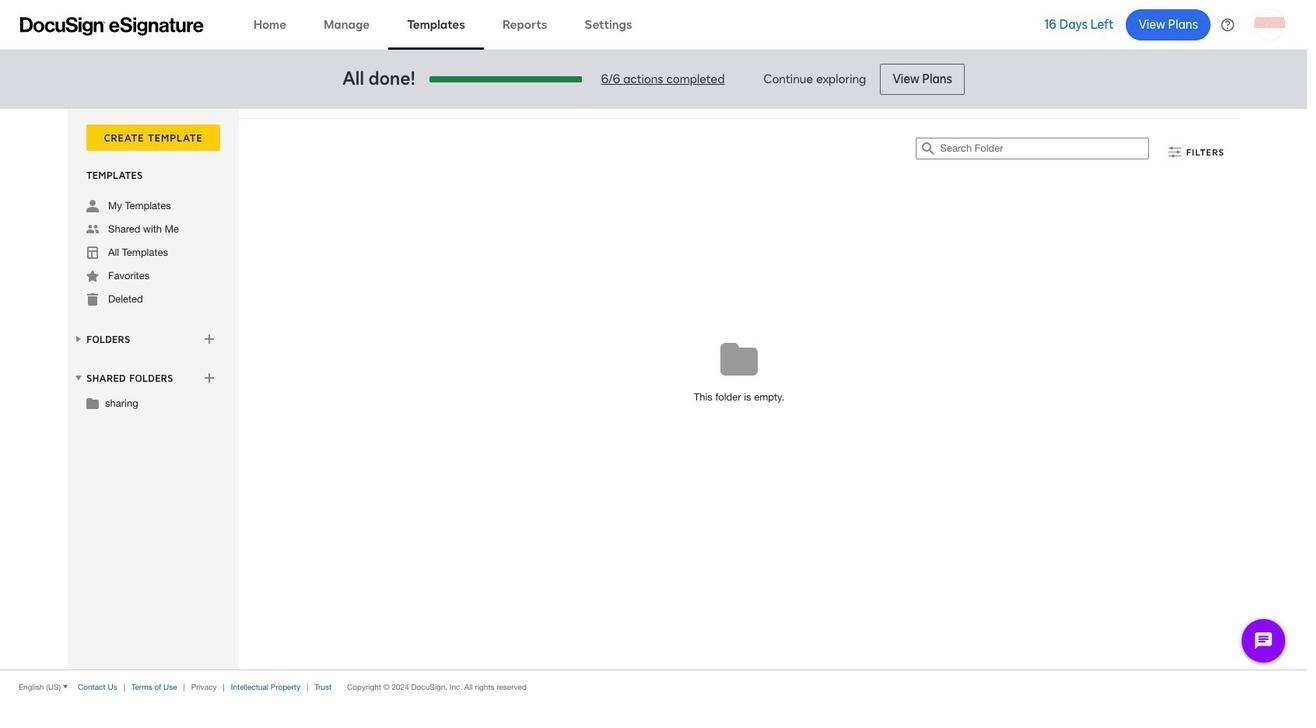 Task type: describe. For each thing, give the bounding box(es) containing it.
folder image
[[86, 397, 99, 410]]

trash image
[[86, 294, 99, 306]]

star filled image
[[86, 270, 99, 283]]

templates image
[[86, 247, 99, 259]]

your uploaded profile image image
[[1255, 9, 1286, 40]]

view shared folders image
[[72, 372, 85, 384]]



Task type: locate. For each thing, give the bounding box(es) containing it.
shared image
[[86, 223, 99, 236]]

more info region
[[0, 670, 1308, 704]]

Search Folder text field
[[941, 139, 1149, 159]]

docusign esignature image
[[20, 17, 204, 35]]

secondary navigation region
[[68, 109, 1244, 670]]

user image
[[86, 200, 99, 213]]

view folders image
[[72, 333, 85, 346]]



